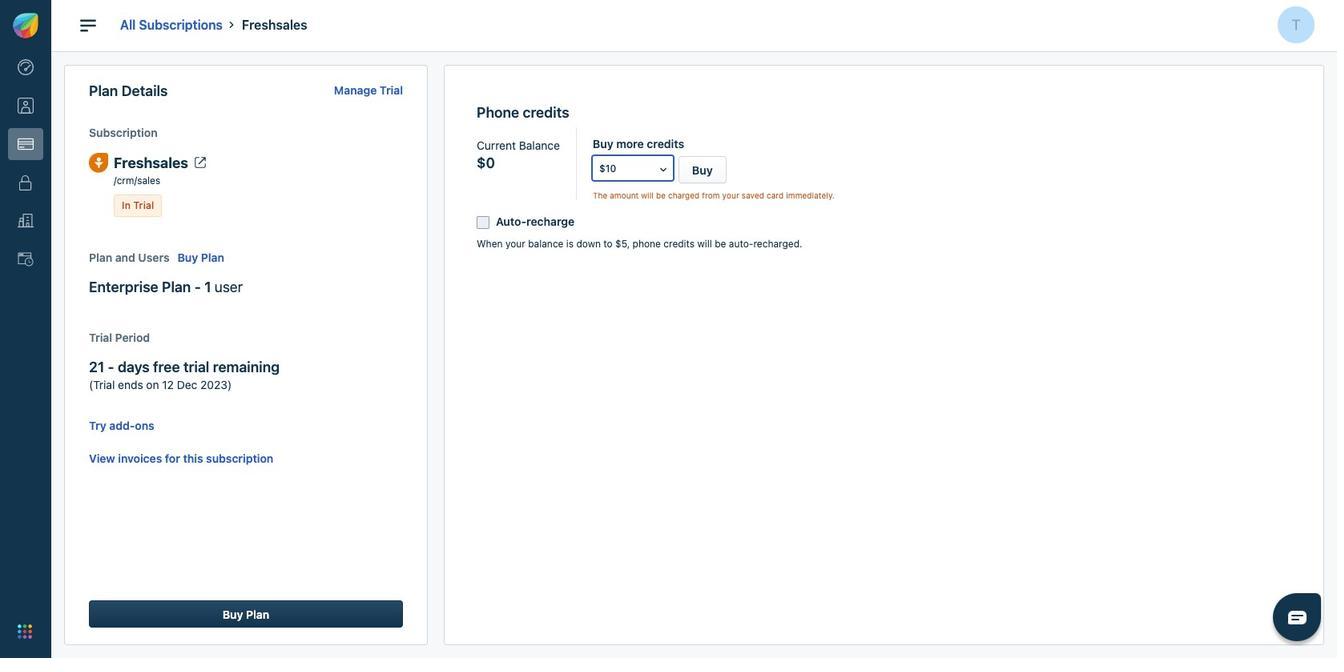 Task type: vqa. For each thing, say whether or not it's contained in the screenshot.
Freshsales
yes



Task type: locate. For each thing, give the bounding box(es) containing it.
your down auto-
[[505, 238, 525, 250]]

(
[[89, 378, 93, 392]]

0 horizontal spatial -
[[108, 359, 114, 376]]

plan inside button
[[246, 608, 269, 622]]

auto-
[[729, 238, 753, 250]]

organization image
[[18, 213, 34, 229]]

audit logs image
[[18, 252, 34, 268]]

down
[[576, 238, 601, 250]]

immediately.
[[786, 191, 835, 201]]

credits up balance
[[523, 104, 569, 121]]

buy inside button
[[692, 164, 713, 177]]

freshsales
[[242, 18, 307, 32], [114, 154, 188, 171]]

1 horizontal spatial -
[[194, 279, 201, 296]]

/crm/sales
[[114, 175, 160, 187]]

$10 button
[[593, 157, 673, 181]]

will left auto-
[[697, 238, 712, 250]]

the amount will be charged from your saved card immediately.
[[593, 191, 835, 201]]

to
[[604, 238, 613, 250]]

subscriptions
[[139, 18, 223, 32]]

free
[[153, 359, 180, 376]]

for
[[165, 452, 180, 466]]

0 horizontal spatial will
[[641, 191, 654, 201]]

in trial
[[122, 200, 154, 212]]

- right "21"
[[108, 359, 114, 376]]

view
[[89, 452, 115, 466]]

neo admin center image
[[18, 59, 34, 75]]

1 horizontal spatial will
[[697, 238, 712, 250]]

-
[[194, 279, 201, 296], [108, 359, 114, 376]]

0 vertical spatial credits
[[523, 104, 569, 121]]

credits right phone
[[664, 238, 695, 250]]

security image
[[18, 175, 34, 191]]

0 vertical spatial be
[[656, 191, 666, 201]]

1 vertical spatial -
[[108, 359, 114, 376]]

current
[[477, 139, 516, 153]]

your
[[722, 191, 739, 201], [505, 238, 525, 250]]

trial up "21"
[[89, 331, 112, 344]]

be left "charged"
[[656, 191, 666, 201]]

2 vertical spatial credits
[[664, 238, 695, 250]]

1 horizontal spatial freshsales
[[242, 18, 307, 32]]

buy
[[593, 137, 613, 151], [692, 164, 713, 177], [177, 251, 198, 265], [223, 608, 243, 622]]

12
[[162, 378, 174, 392]]

buy for buy
[[692, 164, 713, 177]]

trial right manage
[[380, 83, 403, 97]]

will right amount
[[641, 191, 654, 201]]

amount
[[610, 191, 639, 201]]

ons
[[135, 419, 154, 433]]

invoices
[[118, 452, 162, 466]]

trial right 'in'
[[133, 200, 154, 212]]

0 vertical spatial your
[[722, 191, 739, 201]]

days
[[118, 359, 150, 376]]

credits
[[523, 104, 569, 121], [647, 137, 684, 151], [664, 238, 695, 250]]

0 horizontal spatial your
[[505, 238, 525, 250]]

dec
[[177, 378, 197, 392]]

auto-recharge
[[496, 215, 575, 229]]

$10
[[599, 163, 616, 175]]

will
[[641, 191, 654, 201], [697, 238, 712, 250]]

all subscriptions
[[120, 18, 223, 32]]

be left auto-
[[715, 238, 726, 250]]

1 vertical spatial credits
[[647, 137, 684, 151]]

trial
[[380, 83, 403, 97], [133, 200, 154, 212], [89, 331, 112, 344], [93, 378, 115, 392]]

21
[[89, 359, 104, 376]]

$0
[[477, 155, 495, 172]]

your right the from
[[722, 191, 739, 201]]

buy inside button
[[223, 608, 243, 622]]

phone
[[633, 238, 661, 250]]

1 vertical spatial freshsales
[[114, 154, 188, 171]]

on
[[146, 378, 159, 392]]

phone
[[477, 104, 519, 121]]

1 horizontal spatial be
[[715, 238, 726, 250]]

subscription
[[89, 126, 158, 140]]

trial inside 21 - days free trial remaining ( trial ends on 12 dec 2023 )
[[93, 378, 115, 392]]

freshworks icon image
[[13, 13, 38, 38]]

21 - days free trial remaining ( trial ends on 12 dec 2023 )
[[89, 359, 280, 392]]

None checkbox
[[477, 217, 490, 229]]

0 horizontal spatial be
[[656, 191, 666, 201]]

0 vertical spatial -
[[194, 279, 201, 296]]

trial down "21"
[[93, 378, 115, 392]]

buy for buy more credits
[[593, 137, 613, 151]]

card
[[767, 191, 784, 201]]

plan
[[89, 83, 118, 99], [89, 251, 112, 265], [201, 251, 224, 265], [162, 279, 191, 296], [246, 608, 269, 622]]

subscription
[[206, 452, 273, 466]]

1 vertical spatial will
[[697, 238, 712, 250]]

manage trial
[[334, 83, 403, 97]]

when your balance is down to $5, phone credits will be auto-recharged.
[[477, 238, 802, 250]]

credits right more
[[647, 137, 684, 151]]

2023
[[200, 378, 228, 392]]

be
[[656, 191, 666, 201], [715, 238, 726, 250]]

profile picture image
[[1278, 6, 1315, 43]]

try add-ons
[[89, 419, 154, 433]]

1 horizontal spatial your
[[722, 191, 739, 201]]

remaining
[[213, 359, 280, 376]]

in
[[122, 200, 131, 212]]

- left 1
[[194, 279, 201, 296]]

is
[[566, 238, 574, 250]]

try
[[89, 419, 106, 433]]



Task type: describe. For each thing, give the bounding box(es) containing it.
view invoices for this subscription
[[89, 452, 273, 466]]

1
[[204, 279, 211, 296]]

users image
[[18, 98, 34, 114]]

recharged.
[[753, 238, 802, 250]]

all subscriptions link
[[120, 18, 223, 32]]

from
[[702, 191, 720, 201]]

and
[[115, 251, 135, 265]]

balance
[[528, 238, 564, 250]]

1 vertical spatial be
[[715, 238, 726, 250]]

freshworks switcher image
[[18, 625, 32, 639]]

$5,
[[615, 238, 630, 250]]

user
[[215, 279, 243, 296]]

trial
[[183, 359, 209, 376]]

- inside 21 - days free trial remaining ( trial ends on 12 dec 2023 )
[[108, 359, 114, 376]]

recharge
[[526, 215, 575, 229]]

buy for buy plan
[[223, 608, 243, 622]]

buy plan button
[[89, 601, 403, 628]]

phone credits
[[477, 104, 569, 121]]

my subscriptions image
[[18, 136, 34, 152]]

plan details
[[89, 83, 168, 99]]

buy button
[[679, 157, 726, 184]]

buy plan
[[223, 608, 269, 622]]

0 vertical spatial will
[[641, 191, 654, 201]]

buy more credits
[[593, 137, 684, 151]]

trial period
[[89, 331, 150, 344]]

plan and users buy plan
[[89, 251, 224, 265]]

ends
[[118, 378, 143, 392]]

add-
[[109, 419, 135, 433]]

1 vertical spatial your
[[505, 238, 525, 250]]

balance
[[519, 139, 560, 153]]

all
[[120, 18, 136, 32]]

more
[[616, 137, 644, 151]]

enterprise
[[89, 279, 158, 296]]

saved
[[742, 191, 764, 201]]

manage
[[334, 83, 377, 97]]

freshsales image
[[89, 153, 108, 173]]

users
[[138, 251, 169, 265]]

enterprise plan - 1 user
[[89, 279, 243, 296]]

)
[[228, 378, 232, 392]]

when
[[477, 238, 503, 250]]

auto-
[[496, 215, 526, 229]]

charged
[[668, 191, 700, 201]]

0 horizontal spatial freshsales
[[114, 154, 188, 171]]

this
[[183, 452, 203, 466]]

period
[[115, 331, 150, 344]]

current balance $0
[[477, 139, 560, 172]]

details
[[121, 83, 168, 99]]

the
[[593, 191, 607, 201]]

0 vertical spatial freshsales
[[242, 18, 307, 32]]



